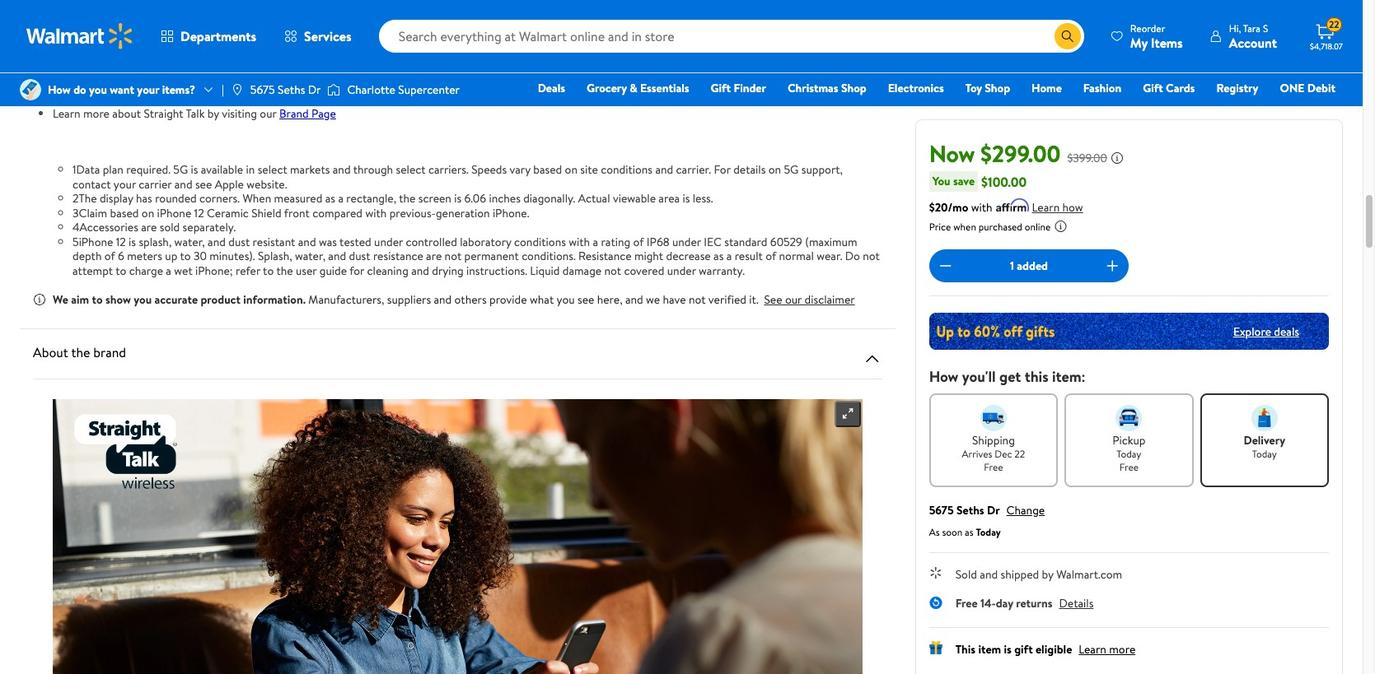 Task type: vqa. For each thing, say whether or not it's contained in the screenshot.
has
yes



Task type: locate. For each thing, give the bounding box(es) containing it.
learn for learn how
[[1032, 199, 1060, 216]]

attempt
[[73, 262, 113, 279]]

about the brand image
[[862, 349, 882, 369]]

1 vertical spatial home
[[1032, 80, 1062, 96]]

app right "new"
[[355, 33, 376, 49]]

$20/mo with
[[929, 199, 993, 216]]

0 vertical spatial see
[[195, 176, 212, 192]]

0 horizontal spatial for
[[208, 19, 223, 35]]

suppliers
[[387, 292, 431, 308]]

seths up soon
[[957, 503, 984, 519]]

when
[[243, 190, 271, 207]]

ip68 up covered
[[647, 234, 670, 250]]

5675 up 'visiting'
[[250, 82, 275, 98]]

0 vertical spatial in
[[384, 47, 393, 64]]

toy shop
[[965, 80, 1010, 96]]

select right 'through'
[[396, 161, 426, 178]]

intent image for pickup image
[[1116, 405, 1142, 432]]

seths inside 5675 seths dr change as soon as today
[[957, 503, 984, 519]]

new
[[332, 33, 353, 49]]

splash,
[[258, 248, 292, 264]]

0 horizontal spatial straight
[[53, 47, 92, 64]]

22 inside shipping arrives dec 22 free
[[1015, 447, 1025, 461]]

phone
[[95, 91, 126, 107]]

1 vertical spatial 22
[[1015, 447, 1025, 461]]

one
[[1280, 80, 1305, 96]]

22 up $4,718.07
[[1329, 17, 1340, 31]]

0 horizontal spatial select
[[258, 161, 287, 178]]

selling
[[187, 91, 218, 107]]

easy
[[226, 19, 248, 35]]

by right shipped in the bottom of the page
[[1042, 567, 1054, 583]]

12 left 'meters'
[[116, 234, 126, 250]]

learn for learn more about straight talk by visiting our brand page
[[53, 105, 80, 122]]

12 right the iphone
[[194, 205, 204, 221]]

0 horizontal spatial in
[[246, 161, 255, 178]]

iphone.
[[493, 205, 529, 221]]

generation
[[436, 205, 490, 221]]

0 horizontal spatial 12
[[116, 234, 126, 250]]

today for delivery
[[1252, 447, 1277, 461]]

electronics
[[888, 80, 944, 96]]

1 vertical spatial ip68
[[647, 234, 670, 250]]

learn inside button
[[1032, 199, 1060, 216]]

1 horizontal spatial water,
[[295, 248, 325, 264]]

gift cards
[[1143, 80, 1195, 96]]

fashion link
[[1076, 79, 1129, 97]]

dr inside 5675 seths dr change as soon as today
[[987, 503, 1000, 519]]

dr left change button
[[987, 503, 1000, 519]]

library,
[[378, 33, 416, 49]]

2 horizontal spatial as
[[965, 526, 974, 540]]

1 app from the left
[[355, 33, 376, 49]]

1 select from the left
[[258, 161, 287, 178]]

5675 seths dr
[[250, 82, 321, 98]]

returns
[[1016, 596, 1053, 612]]

water, right splash,
[[295, 248, 325, 264]]

0 horizontal spatial 22
[[1015, 447, 1025, 461]]

see inside "1data plan required. 5g is available in select markets and through select carriers. speeds vary based on site conditions and carrier. for details on 5g support, contact your carrier and see apple website. 2the display has rounded corners. when measured as a rectangle, the screen is 6.06 inches diagonally. actual viewable area is less. 3claim based on iphone 12 ceramic shield front compared with previous-generation iphone. 4accessories are sold separately. 5iphone 12 is splash, water, and dust resistant and was tested under controlled laboratory conditions with a rating of ip68 under iec standard 60529 (maximum depth of 6 meters up to 30 minutes). splash, water, and dust resistance are not permanent conditions. resistance might decrease as a result of normal wear. do not attempt to charge a wet iphone; refer to the user guide for cleaning and drying instructions. liquid damage not covered under warranty."
[[195, 176, 212, 192]]

reliability
[[525, 47, 570, 64]]

 image for 5675 seths dr
[[231, 83, 244, 96]]

select
[[258, 161, 287, 178], [396, 161, 426, 178]]

0 horizontal spatial today
[[976, 526, 1001, 540]]

on left easy on the left top
[[210, 33, 223, 49]]

2 horizontal spatial you
[[557, 292, 575, 308]]

1 horizontal spatial more
[[492, 33, 519, 49]]

0 horizontal spatial home
[[245, 33, 276, 49]]

0 vertical spatial area
[[344, 76, 365, 93]]

 image
[[327, 82, 341, 98], [231, 83, 244, 96]]

in
[[384, 47, 393, 64], [258, 76, 267, 93], [246, 161, 255, 178]]

our left brand
[[260, 105, 277, 122]]

pickup today free
[[1113, 433, 1146, 475]]

supercenter
[[398, 82, 460, 98]]

1 horizontal spatial gift
[[1143, 80, 1163, 96]]

supports
[[53, 19, 97, 35]]

1 horizontal spatial by
[[1042, 567, 1054, 583]]

items
[[1151, 33, 1183, 51]]

for right guide
[[350, 262, 364, 279]]

1 horizontal spatial 5675
[[929, 503, 954, 519]]

1 horizontal spatial dr
[[987, 503, 1000, 519]]

in right 'apple'
[[246, 161, 255, 178]]

0 horizontal spatial 5675
[[250, 82, 275, 98]]

available
[[201, 161, 243, 178]]

0 vertical spatial dr
[[308, 82, 321, 98]]

2 horizontal spatial more
[[1109, 642, 1136, 658]]

1 horizontal spatial home
[[1032, 80, 1062, 96]]

intent image for shipping image
[[980, 405, 1007, 432]]

0 vertical spatial based
[[533, 161, 562, 178]]

0 vertical spatial by
[[207, 105, 219, 122]]

walmart+
[[1287, 103, 1336, 119]]

learn right eligible
[[1079, 642, 1107, 658]]

22 right dec on the right of page
[[1015, 447, 1025, 461]]

0 horizontal spatial talk
[[95, 47, 114, 64]]

leading
[[98, 4, 134, 21]]

area inside "1data plan required. 5g is available in select markets and through select carriers. speeds vary based on site conditions and carrier. for details on 5g support, contact your carrier and see apple website. 2the display has rounded corners. when measured as a rectangle, the screen is 6.06 inches diagonally. actual viewable area is less. 3claim based on iphone 12 ceramic shield front compared with previous-generation iphone. 4accessories are sold separately. 5iphone 12 is splash, water, and dust resistant and was tested under controlled laboratory conditions with a rating of ip68 under iec standard 60529 (maximum depth of 6 meters up to 30 minutes). splash, water, and dust resistance are not permanent conditions. resistance might decrease as a result of normal wear. do not attempt to charge a wet iphone; refer to the user guide for cleaning and drying instructions. liquid damage not covered under warranty."
[[659, 190, 680, 207]]

to right refer
[[263, 262, 274, 279]]

how
[[1063, 199, 1083, 216]]

1 vertical spatial are
[[426, 248, 442, 264]]

laboratory
[[460, 234, 511, 250]]

the left most
[[240, 47, 257, 64]]

1 vertical spatial seths
[[957, 503, 984, 519]]

learn up online
[[1032, 199, 1060, 216]]

you right show
[[134, 292, 152, 308]]

are right resistance
[[426, 248, 442, 264]]

under up have
[[667, 262, 696, 279]]

5675 up as
[[929, 503, 954, 519]]

based right 3claim
[[110, 205, 139, 221]]

2 shop from the left
[[985, 80, 1010, 96]]

1 horizontal spatial dust
[[349, 248, 370, 264]]

1 vertical spatial 12
[[116, 234, 126, 250]]

this
[[74, 91, 92, 107], [1025, 367, 1049, 387]]

decrease
[[666, 248, 711, 264]]

today right soon
[[976, 526, 1001, 540]]

learn more about strikethrough prices image
[[1111, 152, 1124, 165]]

shop right toy
[[985, 80, 1010, 96]]

1 shop from the left
[[841, 80, 867, 96]]

under up the cleaning
[[374, 234, 403, 250]]

water, up wet
[[174, 234, 205, 250]]

screen,
[[278, 33, 314, 49]]

5g-
[[163, 76, 182, 93]]

0 horizontal spatial based
[[110, 205, 139, 221]]

1 horizontal spatial area
[[659, 190, 680, 207]]

1 vertical spatial as
[[714, 248, 724, 264]]

it.
[[749, 292, 759, 308]]

gift for gift finder
[[711, 80, 731, 96]]

this item is gift eligible learn more
[[956, 642, 1136, 658]]

to right up
[[180, 248, 191, 264]]

1 vertical spatial learn
[[1032, 199, 1060, 216]]

1 horizontal spatial for
[[350, 262, 364, 279]]

a left the best-
[[153, 91, 159, 107]]

brand
[[93, 344, 126, 362]]

1 vertical spatial see
[[578, 292, 594, 308]]

0 vertical spatial plan
[[347, 91, 368, 107]]

1data plan required. 5g is available in select markets and through select carriers. speeds vary based on site conditions and carrier. for details on 5g support, contact your carrier and see apple website. 2the display has rounded corners. when measured as a rectangle, the screen is 6.06 inches diagonally. actual viewable area is less. 3claim based on iphone 12 ceramic shield front compared with previous-generation iphone. 4accessories are sold separately. 5iphone 12 is splash, water, and dust resistant and was tested under controlled laboratory conditions with a rating of ip68 under iec standard 60529 (maximum depth of 6 meters up to 30 minutes). splash, water, and dust resistance are not permanent conditions. resistance might decrease as a result of normal wear. do not attempt to charge a wet iphone; refer to the user guide for cleaning and drying instructions. liquid damage not covered under warranty.
[[73, 161, 880, 279]]

0 horizontal spatial gift
[[711, 80, 731, 96]]

area inside industry-leading ip68 water resistance6 supports mag safe accessories for easy attach and faster wireless charging4 ios 14 with redesigned widgets on the home screen, all-new app library, app clips, and more straight talk utilizes the network with the most first place rankings in rootmetrics® 1h 2023 5g reliability assessments of 125 metros. results may vary. not an endorsement †5g access requires a 5g-capable device in a 5g coverage area pair this phone with a best-selling no-contract straight talk plan
[[344, 76, 365, 93]]

conditions up liquid
[[514, 234, 566, 250]]

2 horizontal spatial free
[[1120, 461, 1139, 475]]

shop inside 'link'
[[841, 80, 867, 96]]

1 horizontal spatial straight
[[144, 105, 183, 122]]

gift left finder at top right
[[711, 80, 731, 96]]

0 vertical spatial ip68
[[136, 4, 159, 21]]

delivery today
[[1244, 433, 1285, 461]]

reorder
[[1130, 21, 1165, 35]]

might
[[634, 248, 663, 264]]

one debit walmart+
[[1280, 80, 1336, 119]]

0 horizontal spatial conditions
[[514, 234, 566, 250]]

plan right 1data
[[103, 161, 123, 178]]

dust right guide
[[349, 248, 370, 264]]

1 horizontal spatial shop
[[985, 80, 1010, 96]]

by left no- at left
[[207, 105, 219, 122]]

wireless
[[337, 19, 376, 35]]

0 horizontal spatial you
[[89, 82, 107, 98]]

for inside industry-leading ip68 water resistance6 supports mag safe accessories for easy attach and faster wireless charging4 ios 14 with redesigned widgets on the home screen, all-new app library, app clips, and more straight talk utilizes the network with the most first place rankings in rootmetrics® 1h 2023 5g reliability assessments of 125 metros. results may vary. not an endorsement †5g access requires a 5g-capable device in a 5g coverage area pair this phone with a best-selling no-contract straight talk plan
[[208, 19, 223, 35]]

1 gift from the left
[[711, 80, 731, 96]]

your inside "1data plan required. 5g is available in select markets and through select carriers. speeds vary based on site conditions and carrier. for details on 5g support, contact your carrier and see apple website. 2the display has rounded corners. when measured as a rectangle, the screen is 6.06 inches diagonally. actual viewable area is less. 3claim based on iphone 12 ceramic shield front compared with previous-generation iphone. 4accessories are sold separately. 5iphone 12 is splash, water, and dust resistant and was tested under controlled laboratory conditions with a rating of ip68 under iec standard 60529 (maximum depth of 6 meters up to 30 minutes). splash, water, and dust resistance are not permanent conditions. resistance might decrease as a result of normal wear. do not attempt to charge a wet iphone; refer to the user guide for cleaning and drying instructions. liquid damage not covered under warranty."
[[114, 176, 136, 192]]

walmart+ link
[[1279, 102, 1343, 120]]

pickup
[[1113, 433, 1146, 449]]

today down intent image for delivery
[[1252, 447, 1277, 461]]

see left here,
[[578, 292, 594, 308]]

1 vertical spatial how
[[929, 367, 959, 387]]

0 horizontal spatial app
[[355, 33, 376, 49]]

more right eligible
[[1109, 642, 1136, 658]]

0 horizontal spatial by
[[207, 105, 219, 122]]

are left sold
[[141, 219, 157, 236]]

what
[[530, 292, 554, 308]]

christmas shop link
[[780, 79, 874, 97]]

1 horizontal spatial your
[[137, 82, 159, 98]]

a down most
[[270, 76, 275, 93]]

and right the user
[[328, 248, 346, 264]]

this right get at the bottom of the page
[[1025, 367, 1049, 387]]

and
[[285, 19, 303, 35], [472, 33, 489, 49], [333, 161, 351, 178], [655, 161, 673, 178], [174, 176, 192, 192], [208, 234, 226, 250], [298, 234, 316, 250], [328, 248, 346, 264], [411, 262, 429, 279], [434, 292, 452, 308], [625, 292, 643, 308], [980, 567, 998, 583]]

toy shop link
[[958, 79, 1018, 97]]

do
[[845, 248, 860, 264]]

0 horizontal spatial water,
[[174, 234, 205, 250]]

rankings
[[340, 47, 381, 64]]

learn more about straight talk by visiting our brand page
[[53, 105, 336, 122]]

how left do
[[48, 82, 71, 98]]

home left fashion
[[1032, 80, 1062, 96]]

5675 inside 5675 seths dr change as soon as today
[[929, 503, 954, 519]]

1 horizontal spatial  image
[[327, 82, 341, 98]]

1 horizontal spatial as
[[714, 248, 724, 264]]

see left 'apple'
[[195, 176, 212, 192]]

0 horizontal spatial  image
[[231, 83, 244, 96]]

more
[[492, 33, 519, 49], [83, 105, 110, 122], [1109, 642, 1136, 658]]

safe
[[125, 19, 146, 35]]

2 horizontal spatial in
[[384, 47, 393, 64]]

plan inside "1data plan required. 5g is available in select markets and through select carriers. speeds vary based on site conditions and carrier. for details on 5g support, contact your carrier and see apple website. 2the display has rounded corners. when measured as a rectangle, the screen is 6.06 inches diagonally. actual viewable area is less. 3claim based on iphone 12 ceramic shield front compared with previous-generation iphone. 4accessories are sold separately. 5iphone 12 is splash, water, and dust resistant and was tested under controlled laboratory conditions with a rating of ip68 under iec standard 60529 (maximum depth of 6 meters up to 30 minutes). splash, water, and dust resistance are not permanent conditions. resistance might decrease as a result of normal wear. do not attempt to charge a wet iphone; refer to the user guide for cleaning and drying instructions. liquid damage not covered under warranty."
[[103, 161, 123, 178]]

how left you'll
[[929, 367, 959, 387]]

0 horizontal spatial shop
[[841, 80, 867, 96]]

1 horizontal spatial ip68
[[647, 234, 670, 250]]

you right do
[[89, 82, 107, 98]]

the left screen
[[399, 190, 416, 207]]

1 horizontal spatial app
[[418, 33, 439, 49]]

today inside pickup today free
[[1117, 447, 1142, 461]]

1 vertical spatial plan
[[103, 161, 123, 178]]

for left easy on the left top
[[208, 19, 223, 35]]

a left wet
[[166, 262, 171, 279]]

a left rectangle,
[[338, 190, 344, 207]]

straight
[[53, 47, 92, 64], [284, 91, 323, 107], [144, 105, 183, 122]]

with
[[87, 33, 109, 49], [216, 47, 238, 64], [129, 91, 150, 107], [971, 199, 993, 216], [365, 205, 387, 221], [569, 234, 590, 250]]

up to sixty percent off deals. shop now. image
[[929, 313, 1329, 350]]

endorsement
[[53, 62, 119, 78]]

increase quantity straight talk apple iphone 12, 64gb, black- prepaid smartphone [locked to straight talk], current quantity 1 image
[[1103, 256, 1123, 276]]

normal
[[779, 248, 814, 264]]

0 vertical spatial your
[[137, 82, 159, 98]]

1 horizontal spatial seths
[[957, 503, 984, 519]]

your left carrier on the left of page
[[114, 176, 136, 192]]

area down rankings
[[344, 76, 365, 93]]

0 horizontal spatial are
[[141, 219, 157, 236]]

not left permanent
[[445, 248, 462, 264]]

best-
[[161, 91, 187, 107]]

as
[[929, 526, 940, 540]]

our right 'see'
[[785, 292, 802, 308]]

as right measured
[[325, 190, 335, 207]]

when
[[953, 220, 976, 234]]

0 vertical spatial for
[[208, 19, 223, 35]]

1 horizontal spatial this
[[1025, 367, 1049, 387]]

deals
[[1274, 323, 1299, 340]]

a left 5g-
[[155, 76, 160, 93]]

3claim
[[73, 205, 107, 221]]

0 vertical spatial this
[[74, 91, 92, 107]]

up
[[165, 248, 177, 264]]

intent image for delivery image
[[1251, 405, 1278, 432]]

and left was
[[298, 234, 316, 250]]

4accessories
[[73, 219, 138, 236]]

1 horizontal spatial today
[[1117, 447, 1142, 461]]

0 vertical spatial home
[[245, 33, 276, 49]]

shipping arrives dec 22 free
[[962, 433, 1025, 475]]

deals
[[538, 80, 565, 96]]

1 vertical spatial by
[[1042, 567, 1054, 583]]

0 horizontal spatial your
[[114, 176, 136, 192]]

2 gift from the left
[[1143, 80, 1163, 96]]

how for how do you want your items?
[[48, 82, 71, 98]]

0 vertical spatial learn
[[53, 105, 80, 122]]

not right do
[[863, 248, 880, 264]]

cleaning
[[367, 262, 409, 279]]

the right utilizes
[[153, 47, 170, 64]]

and right carrier on the left of page
[[174, 176, 192, 192]]

of left 125
[[637, 47, 648, 64]]

tara
[[1243, 21, 1261, 35]]

splash,
[[139, 234, 172, 250]]

today inside delivery today
[[1252, 447, 1277, 461]]

1 horizontal spatial how
[[929, 367, 959, 387]]

free left "14-"
[[956, 596, 978, 612]]

1 horizontal spatial plan
[[347, 91, 368, 107]]

1 vertical spatial our
[[785, 292, 802, 308]]

area left the "less." on the top of the page
[[659, 190, 680, 207]]

0 vertical spatial 5675
[[250, 82, 275, 98]]

0 horizontal spatial dust
[[228, 234, 250, 250]]

free down pickup
[[1120, 461, 1139, 475]]

attach
[[250, 19, 282, 35]]

how you'll get this item:
[[929, 367, 1086, 387]]

covered
[[624, 262, 664, 279]]

talk down items?
[[186, 105, 205, 122]]

2 horizontal spatial talk
[[326, 91, 345, 107]]

0 vertical spatial conditions
[[601, 161, 653, 178]]

free down shipping
[[984, 461, 1003, 475]]

and right sold at the bottom right of the page
[[980, 567, 998, 583]]

affirm image
[[996, 199, 1029, 212]]

on right 'details' at the top of page
[[769, 161, 781, 178]]

 image
[[20, 79, 41, 101]]

1 horizontal spatial 12
[[194, 205, 204, 221]]

dust up refer
[[228, 234, 250, 250]]

0 vertical spatial as
[[325, 190, 335, 207]]

0 horizontal spatial ip68
[[136, 4, 159, 21]]

get
[[999, 367, 1021, 387]]

online
[[1025, 220, 1051, 234]]

our
[[260, 105, 277, 122], [785, 292, 802, 308]]

gift cards link
[[1136, 79, 1202, 97]]

drying
[[432, 262, 464, 279]]

account
[[1229, 33, 1277, 51]]

plan
[[347, 91, 368, 107], [103, 161, 123, 178]]

1 horizontal spatial our
[[785, 292, 802, 308]]

most
[[260, 47, 285, 64]]

see
[[764, 292, 782, 308]]

ip68 inside "1data plan required. 5g is available in select markets and through select carriers. speeds vary based on site conditions and carrier. for details on 5g support, contact your carrier and see apple website. 2the display has rounded corners. when measured as a rectangle, the screen is 6.06 inches diagonally. actual viewable area is less. 3claim based on iphone 12 ceramic shield front compared with previous-generation iphone. 4accessories are sold separately. 5iphone 12 is splash, water, and dust resistant and was tested under controlled laboratory conditions with a rating of ip68 under iec standard 60529 (maximum depth of 6 meters up to 30 minutes). splash, water, and dust resistance are not permanent conditions. resistance might decrease as a result of normal wear. do not attempt to charge a wet iphone; refer to the user guide for cleaning and drying instructions. liquid damage not covered under warranty."
[[647, 234, 670, 250]]

based right vary
[[533, 161, 562, 178]]

0 vertical spatial 22
[[1329, 17, 1340, 31]]

0 vertical spatial seths
[[278, 82, 305, 98]]

we
[[646, 292, 660, 308]]

a left result
[[726, 248, 732, 264]]

water
[[162, 4, 190, 21]]

app left clips,
[[418, 33, 439, 49]]

and left 'through'
[[333, 161, 351, 178]]

0 horizontal spatial more
[[83, 105, 110, 122]]

0 horizontal spatial our
[[260, 105, 277, 122]]

rounded
[[155, 190, 197, 207]]

1 vertical spatial your
[[114, 176, 136, 192]]

1 horizontal spatial see
[[578, 292, 594, 308]]

seths up brand
[[278, 82, 305, 98]]

1 horizontal spatial select
[[396, 161, 426, 178]]

conditions up viewable
[[601, 161, 653, 178]]

of left 6
[[104, 248, 115, 264]]

explore
[[1233, 323, 1271, 340]]

under left iec
[[672, 234, 701, 250]]



Task type: describe. For each thing, give the bounding box(es) containing it.
charlotte
[[347, 82, 395, 98]]

not
[[798, 47, 817, 64]]

1 horizontal spatial 22
[[1329, 17, 1340, 31]]

charlotte supercenter
[[347, 82, 460, 98]]

free inside pickup today free
[[1120, 461, 1139, 475]]

0 vertical spatial are
[[141, 219, 157, 236]]

0 vertical spatial 12
[[194, 205, 204, 221]]

with down departments
[[216, 47, 238, 64]]

markets
[[290, 161, 330, 178]]

place
[[311, 47, 337, 64]]

instructions.
[[466, 262, 527, 279]]

about
[[112, 105, 141, 122]]

is left 6.06
[[454, 190, 462, 207]]

change
[[1007, 503, 1045, 519]]

iphone;
[[195, 262, 233, 279]]

compared
[[312, 205, 363, 221]]

gift for gift cards
[[1143, 80, 1163, 96]]

more inside industry-leading ip68 water resistance6 supports mag safe accessories for easy attach and faster wireless charging4 ios 14 with redesigned widgets on the home screen, all-new app library, app clips, and more straight talk utilizes the network with the most first place rankings in rootmetrics® 1h 2023 5g reliability assessments of 125 metros. results may vary. not an endorsement †5g access requires a 5g-capable device in a 5g coverage area pair this phone with a best-selling no-contract straight talk plan
[[492, 33, 519, 49]]

6.06
[[464, 190, 486, 207]]

warranty.
[[699, 262, 745, 279]]

may
[[749, 47, 769, 64]]

home link
[[1024, 79, 1069, 97]]

separately.
[[183, 219, 236, 236]]

hi, tara s account
[[1229, 21, 1277, 51]]

and left faster
[[285, 19, 303, 35]]

with up price when purchased online
[[971, 199, 993, 216]]

sold
[[160, 219, 180, 236]]

is left available
[[191, 161, 198, 178]]

1 horizontal spatial in
[[258, 76, 267, 93]]

5g up brand
[[278, 76, 293, 93]]

previous-
[[389, 205, 436, 221]]

hi,
[[1229, 21, 1241, 35]]

is left gift at the right of the page
[[1004, 642, 1012, 658]]

depth
[[73, 248, 102, 264]]

shop for christmas shop
[[841, 80, 867, 96]]

0 horizontal spatial free
[[956, 596, 978, 612]]

you save $100.00
[[932, 173, 1027, 191]]

walmart.com
[[1056, 567, 1122, 583]]

visiting
[[222, 105, 257, 122]]

30
[[194, 248, 207, 264]]

1 horizontal spatial talk
[[186, 105, 205, 122]]

home inside industry-leading ip68 water resistance6 supports mag safe accessories for easy attach and faster wireless charging4 ios 14 with redesigned widgets on the home screen, all-new app library, app clips, and more straight talk utilizes the network with the most first place rankings in rootmetrics® 1h 2023 5g reliability assessments of 125 metros. results may vary. not an endorsement †5g access requires a 5g-capable device in a 5g coverage area pair this phone with a best-selling no-contract straight talk plan
[[245, 33, 276, 49]]

soon
[[942, 526, 963, 540]]

minutes).
[[210, 248, 255, 264]]

1
[[1010, 258, 1014, 274]]

coverage
[[296, 76, 341, 93]]

speeds
[[471, 161, 507, 178]]

with right phone
[[129, 91, 150, 107]]

and right clips,
[[472, 33, 489, 49]]

walmart image
[[26, 23, 133, 49]]

ios
[[53, 33, 71, 49]]

an
[[820, 47, 831, 64]]

0 vertical spatial our
[[260, 105, 277, 122]]

has
[[136, 190, 152, 207]]

network
[[172, 47, 214, 64]]

access
[[77, 76, 109, 93]]

2 app from the left
[[418, 33, 439, 49]]

fashion
[[1083, 80, 1122, 96]]

Search search field
[[379, 20, 1084, 53]]

free inside shipping arrives dec 22 free
[[984, 461, 1003, 475]]

ip68 inside industry-leading ip68 water resistance6 supports mag safe accessories for easy attach and faster wireless charging4 ios 14 with redesigned widgets on the home screen, all-new app library, app clips, and more straight talk utilizes the network with the most first place rankings in rootmetrics® 1h 2023 5g reliability assessments of 125 metros. results may vary. not an endorsement †5g access requires a 5g-capable device in a 5g coverage area pair this phone with a best-selling no-contract straight talk plan
[[136, 4, 159, 21]]

this inside industry-leading ip68 water resistance6 supports mag safe accessories for easy attach and faster wireless charging4 ios 14 with redesigned widgets on the home screen, all-new app library, app clips, and more straight talk utilizes the network with the most first place rankings in rootmetrics® 1h 2023 5g reliability assessments of 125 metros. results may vary. not an endorsement †5g access requires a 5g-capable device in a 5g coverage area pair this phone with a best-selling no-contract straight talk plan
[[74, 91, 92, 107]]

of inside industry-leading ip68 water resistance6 supports mag safe accessories for easy attach and faster wireless charging4 ios 14 with redesigned widgets on the home screen, all-new app library, app clips, and more straight talk utilizes the network with the most first place rankings in rootmetrics® 1h 2023 5g reliability assessments of 125 metros. results may vary. not an endorsement †5g access requires a 5g-capable device in a 5g coverage area pair this phone with a best-selling no-contract straight talk plan
[[637, 47, 648, 64]]

show
[[105, 292, 131, 308]]

2 horizontal spatial straight
[[284, 91, 323, 107]]

5675 for 5675 seths dr
[[250, 82, 275, 98]]

how for how you'll get this item:
[[929, 367, 959, 387]]

dr for 5675 seths dr change as soon as today
[[987, 503, 1000, 519]]

0 horizontal spatial as
[[325, 190, 335, 207]]

explore deals link
[[1227, 317, 1306, 346]]

carriers.
[[428, 161, 469, 178]]

5675 for 5675 seths dr change as soon as today
[[929, 503, 954, 519]]

†5g
[[53, 76, 74, 93]]

redesigned
[[111, 33, 166, 49]]

and left 'carrier.'
[[655, 161, 673, 178]]

departments button
[[147, 16, 270, 56]]

price
[[929, 220, 951, 234]]

refer
[[236, 262, 260, 279]]

of right "rating"
[[633, 234, 644, 250]]

to right aim
[[92, 292, 103, 308]]

to left the charge on the top left of page
[[115, 262, 126, 279]]

5g right 2023
[[507, 47, 522, 64]]

item:
[[1052, 367, 1086, 387]]

items?
[[162, 82, 195, 98]]

a left "rating"
[[593, 234, 598, 250]]

we
[[53, 292, 68, 308]]

website.
[[247, 176, 287, 192]]

2 vertical spatial learn
[[1079, 642, 1107, 658]]

the down resistance6
[[226, 33, 242, 49]]

no-
[[221, 91, 238, 107]]

device
[[223, 76, 255, 93]]

electronics link
[[881, 79, 951, 97]]

2 vertical spatial more
[[1109, 642, 1136, 658]]

1 horizontal spatial based
[[533, 161, 562, 178]]

user
[[296, 262, 317, 279]]

5g left the 'support,'
[[784, 161, 799, 178]]

the left brand
[[71, 344, 90, 362]]

is right 6
[[129, 234, 136, 250]]

search icon image
[[1061, 30, 1074, 43]]

 image for charlotte supercenter
[[327, 82, 341, 98]]

today for pickup
[[1117, 447, 1142, 461]]

as inside 5675 seths dr change as soon as today
[[965, 526, 974, 540]]

reorder my items
[[1130, 21, 1183, 51]]

grocery & essentials
[[587, 80, 689, 96]]

(maximum
[[805, 234, 857, 250]]

all-
[[317, 33, 332, 49]]

not down "rating"
[[604, 262, 621, 279]]

wet
[[174, 262, 193, 279]]

5g up rounded
[[173, 161, 188, 178]]

price when purchased online
[[929, 220, 1051, 234]]

others
[[455, 292, 487, 308]]

2 select from the left
[[396, 161, 426, 178]]

1 vertical spatial conditions
[[514, 234, 566, 250]]

seths for 5675 seths dr
[[278, 82, 305, 98]]

1 vertical spatial this
[[1025, 367, 1049, 387]]

1h
[[464, 47, 477, 64]]

is left the "less." on the top of the page
[[683, 190, 690, 207]]

6
[[118, 248, 124, 264]]

wear.
[[817, 248, 842, 264]]

5675 seths dr change as soon as today
[[929, 503, 1045, 540]]

Walmart Site-Wide search field
[[379, 20, 1084, 53]]

product
[[201, 292, 241, 308]]

on inside industry-leading ip68 water resistance6 supports mag safe accessories for easy attach and faster wireless charging4 ios 14 with redesigned widgets on the home screen, all-new app library, app clips, and more straight talk utilizes the network with the most first place rankings in rootmetrics® 1h 2023 5g reliability assessments of 125 metros. results may vary. not an endorsement †5g access requires a 5g-capable device in a 5g coverage area pair this phone with a best-selling no-contract straight talk plan
[[210, 33, 223, 49]]

seths for 5675 seths dr change as soon as today
[[957, 503, 984, 519]]

accurate
[[154, 292, 198, 308]]

with up damage
[[569, 234, 590, 250]]

1 horizontal spatial you
[[134, 292, 152, 308]]

and left others
[[434, 292, 452, 308]]

and left drying
[[411, 262, 429, 279]]

resistance
[[373, 248, 423, 264]]

guide
[[320, 262, 347, 279]]

essentials
[[640, 80, 689, 96]]

cards
[[1166, 80, 1195, 96]]

and left we
[[625, 292, 643, 308]]

plan inside industry-leading ip68 water resistance6 supports mag safe accessories for easy attach and faster wireless charging4 ios 14 with redesigned widgets on the home screen, all-new app library, app clips, and more straight talk utilizes the network with the most first place rankings in rootmetrics® 1h 2023 5g reliability assessments of 125 metros. results may vary. not an endorsement †5g access requires a 5g-capable device in a 5g coverage area pair this phone with a best-selling no-contract straight talk plan
[[347, 91, 368, 107]]

legal information image
[[1054, 220, 1067, 233]]

the left the user
[[276, 262, 293, 279]]

accessories
[[149, 19, 206, 35]]

gifting made easy image
[[929, 642, 942, 655]]

on left site
[[565, 161, 578, 178]]

1 horizontal spatial conditions
[[601, 161, 653, 178]]

125
[[650, 47, 667, 64]]

on left sold
[[142, 205, 154, 221]]

permanent
[[464, 248, 519, 264]]

finder
[[734, 80, 766, 96]]

today inside 5675 seths dr change as soon as today
[[976, 526, 1001, 540]]

with up tested
[[365, 205, 387, 221]]

and right 30
[[208, 234, 226, 250]]

site
[[580, 161, 598, 178]]

assessments
[[573, 47, 634, 64]]

in inside "1data plan required. 5g is available in select markets and through select carriers. speeds vary based on site conditions and carrier. for details on 5g support, contact your carrier and see apple website. 2the display has rounded corners. when measured as a rectangle, the screen is 6.06 inches diagonally. actual viewable area is less. 3claim based on iphone 12 ceramic shield front compared with previous-generation iphone. 4accessories are sold separately. 5iphone 12 is splash, water, and dust resistant and was tested under controlled laboratory conditions with a rating of ip68 under iec standard 60529 (maximum depth of 6 meters up to 30 minutes). splash, water, and dust resistance are not permanent conditions. resistance might decrease as a result of normal wear. do not attempt to charge a wet iphone; refer to the user guide for cleaning and drying instructions. liquid damage not covered under warranty."
[[246, 161, 255, 178]]

shop for toy shop
[[985, 80, 1010, 96]]

standard
[[724, 234, 768, 250]]

not right have
[[689, 292, 706, 308]]

christmas
[[788, 80, 839, 96]]

this
[[956, 642, 976, 658]]

decrease quantity straight talk apple iphone 12, 64gb, black- prepaid smartphone [locked to straight talk], current quantity 1 image
[[936, 256, 956, 276]]

rectangle,
[[346, 190, 396, 207]]

1 vertical spatial based
[[110, 205, 139, 221]]

dr for 5675 seths dr
[[308, 82, 321, 98]]

of right result
[[766, 248, 776, 264]]

for inside "1data plan required. 5g is available in select markets and through select carriers. speeds vary based on site conditions and carrier. for details on 5g support, contact your carrier and see apple website. 2the display has rounded corners. when measured as a rectangle, the screen is 6.06 inches diagonally. actual viewable area is less. 3claim based on iphone 12 ceramic shield front compared with previous-generation iphone. 4accessories are sold separately. 5iphone 12 is splash, water, and dust resistant and was tested under controlled laboratory conditions with a rating of ip68 under iec standard 60529 (maximum depth of 6 meters up to 30 minutes). splash, water, and dust resistance are not permanent conditions. resistance might decrease as a result of normal wear. do not attempt to charge a wet iphone; refer to the user guide for cleaning and drying instructions. liquid damage not covered under warranty."
[[350, 262, 364, 279]]

with right 14
[[87, 33, 109, 49]]

save
[[953, 173, 975, 190]]

straight talk plan link
[[284, 91, 368, 107]]

added
[[1017, 258, 1048, 274]]



